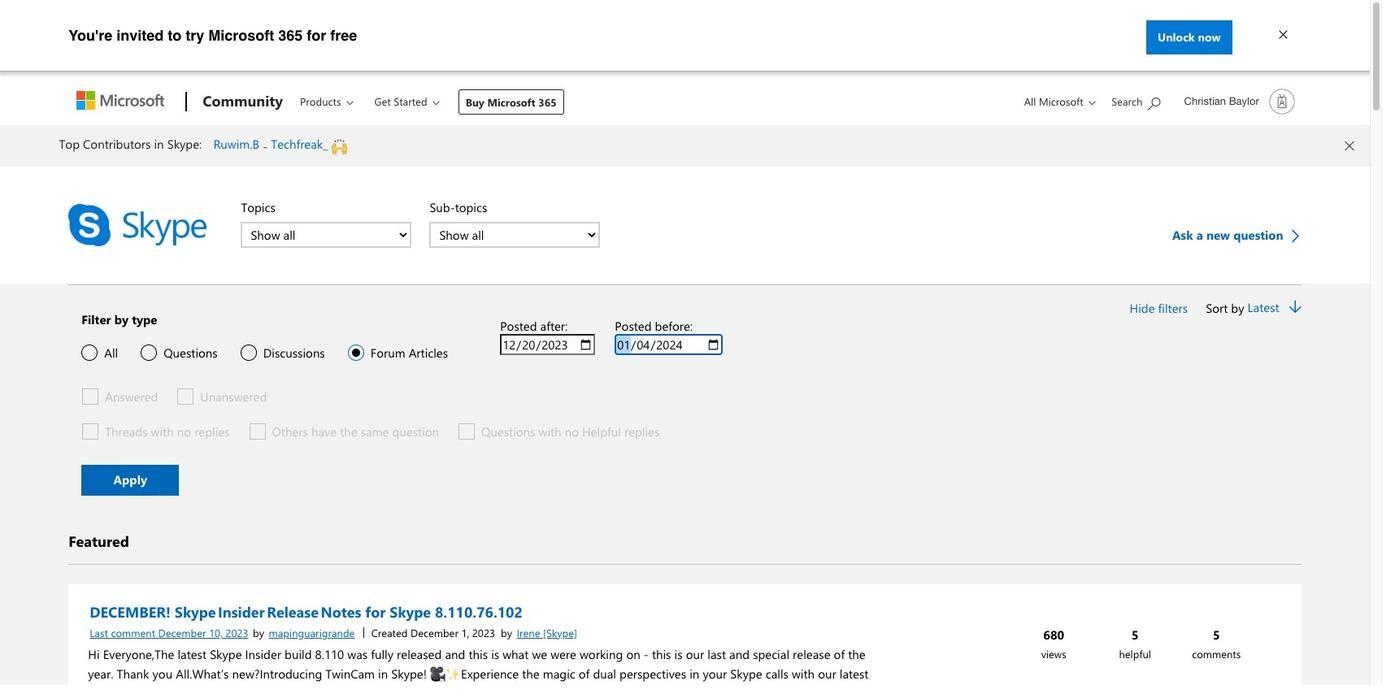 Task type: locate. For each thing, give the bounding box(es) containing it.
products button
[[290, 81, 366, 122]]

our down release
[[818, 666, 837, 682]]

1 horizontal spatial no
[[565, 424, 579, 440]]

all inside the main content 'element'
[[104, 345, 118, 361]]

10,
[[209, 626, 223, 640]]

0 horizontal spatial question
[[393, 424, 439, 440]]

- right on
[[644, 647, 649, 663]]

microsoft inside all microsoft dropdown button
[[1039, 94, 1084, 108]]

0 vertical spatial our
[[686, 647, 705, 663]]

- inside ruwim.b - techfreak_ 🙌
[[263, 138, 268, 155]]

were
[[551, 647, 577, 663]]

same
[[361, 424, 389, 440]]

microsoft right buy
[[488, 95, 536, 109]]

community link
[[195, 81, 288, 124]]

5 inside 5 comments
[[1213, 626, 1221, 643]]

1 horizontal spatial replies
[[625, 424, 660, 440]]

get started
[[375, 94, 427, 108]]

of left dual
[[579, 666, 590, 682]]

1 no from the left
[[177, 424, 191, 440]]

the right release
[[849, 647, 866, 663]]

microsoft left search
[[1039, 94, 1084, 108]]

1 horizontal spatial all
[[1025, 94, 1037, 108]]

0 horizontal spatial questions
[[164, 345, 218, 361]]

680 views element
[[1014, 625, 1095, 664]]

0 horizontal spatial skype
[[210, 647, 242, 663]]

0 vertical spatial the
[[340, 424, 358, 440]]

in left skype:
[[154, 136, 164, 152]]

free
[[330, 27, 357, 44]]

the
[[340, 424, 358, 440], [849, 647, 866, 663], [522, 666, 540, 682]]

2023
[[226, 626, 248, 640]]

1,
[[462, 626, 470, 640]]

0 horizontal spatial for
[[307, 27, 326, 44]]

5 up comments
[[1213, 626, 1221, 643]]

views
[[1042, 647, 1067, 660]]

posted before:
[[615, 318, 693, 334]]

latest
[[1248, 299, 1280, 316]]

our left last
[[686, 647, 705, 663]]

irene
[[517, 626, 540, 640]]

1 horizontal spatial and
[[730, 647, 750, 663]]

1 this from the left
[[469, 647, 488, 663]]

0 horizontal spatial in
[[154, 136, 164, 152]]

this up 🎥✨experience
[[469, 647, 488, 663]]

comment
[[111, 626, 155, 640]]

2 and from the left
[[730, 647, 750, 663]]

1 vertical spatial -
[[644, 647, 649, 663]]

2 horizontal spatial with
[[792, 666, 815, 682]]

2 5 from the left
[[1213, 626, 1221, 643]]

latest
[[178, 647, 207, 663]]

your
[[703, 666, 727, 682]]

questions for questions
[[164, 345, 218, 361]]

december up latest
[[158, 626, 206, 640]]

1 vertical spatial all
[[104, 345, 118, 361]]

posted after:
[[500, 318, 568, 334]]

of right release
[[834, 647, 845, 663]]

skype:
[[167, 136, 202, 152]]

0 horizontal spatial december
[[158, 626, 206, 640]]

2 no from the left
[[565, 424, 579, 440]]

microsoft for all microsoft
[[1039, 94, 1084, 108]]

1 vertical spatial for
[[365, 603, 386, 622]]

discussions
[[263, 345, 325, 361]]

for left free
[[307, 27, 326, 44]]

365 right buy
[[539, 95, 557, 109]]

0 horizontal spatial this
[[469, 647, 488, 663]]

posted left before:
[[615, 318, 652, 334]]

1 horizontal spatial 5
[[1213, 626, 1221, 643]]

0 horizontal spatial and
[[445, 647, 466, 663]]

1 5 from the left
[[1132, 626, 1139, 643]]

posted for posted before:
[[615, 318, 652, 334]]

type
[[132, 312, 157, 328]]

no right 'threads' on the bottom left of the page
[[177, 424, 191, 440]]

with
[[151, 424, 174, 440], [539, 424, 562, 440], [792, 666, 815, 682]]

the down the we
[[522, 666, 540, 682]]

all inside dropdown button
[[1025, 94, 1037, 108]]

0 horizontal spatial with
[[151, 424, 174, 440]]

this
[[469, 647, 488, 663], [652, 647, 671, 663]]

5 for 5 comments
[[1213, 626, 1221, 643]]

with inside december! skype insider release notes for skype 8.110.76.102 last comment december 10, 2023 by mapinguarigrande | created december 1, 2023              by irene [skype] hi everyone,the latest skype insider build 8.110 was fully released and this is what we were working on - this is our last and special release of the year. thank you all.what's new?introducing twincam in skype! 🎥✨experience the magic of dual perspectives in your skype calls with our lates
[[792, 666, 815, 682]]

2 posted from the left
[[615, 318, 652, 334]]

8.110.76.102
[[435, 603, 523, 622]]

1 horizontal spatial -
[[644, 647, 649, 663]]

1 horizontal spatial microsoft
[[488, 95, 536, 109]]

all
[[1025, 94, 1037, 108], [104, 345, 118, 361]]

christian baylor button
[[1175, 82, 1302, 121]]

articles
[[409, 345, 448, 361]]

question right same
[[393, 424, 439, 440]]

0 horizontal spatial no
[[177, 424, 191, 440]]

Posted after: date field
[[500, 334, 596, 355]]

christian baylor
[[1185, 95, 1260, 107]]

replies
[[194, 424, 230, 440], [625, 424, 660, 440]]

0 horizontal spatial posted
[[500, 318, 537, 334]]

1 replies from the left
[[194, 424, 230, 440]]

and
[[445, 647, 466, 663], [730, 647, 750, 663]]

5 up helpful
[[1132, 626, 1139, 643]]

1 horizontal spatial in
[[378, 666, 388, 682]]

and down 1, at the bottom left of page
[[445, 647, 466, 663]]

1 vertical spatial the
[[849, 647, 866, 663]]

with down release
[[792, 666, 815, 682]]

everyone,the
[[103, 647, 174, 663]]

0 vertical spatial all
[[1025, 94, 1037, 108]]

christian
[[1185, 95, 1227, 107]]

680
[[1044, 626, 1065, 643]]

in down fully
[[378, 666, 388, 682]]

1 horizontal spatial question
[[1234, 227, 1284, 243]]

no for helpful
[[565, 424, 579, 440]]

hide
[[1130, 300, 1155, 316]]

get started button
[[364, 81, 453, 122]]

0 vertical spatial of
[[834, 647, 845, 663]]

get
[[375, 94, 391, 108]]

0 horizontal spatial -
[[263, 138, 268, 155]]

techfreak_ link
[[271, 136, 328, 152]]

working
[[580, 647, 623, 663]]

1 horizontal spatial the
[[522, 666, 540, 682]]

1 horizontal spatial posted
[[615, 318, 652, 334]]

0 horizontal spatial is
[[491, 647, 500, 663]]

- right ruwim.b link
[[263, 138, 268, 155]]

1 horizontal spatial december
[[411, 626, 459, 640]]

main content element
[[0, 125, 1371, 686]]

question right new on the right of page
[[1234, 227, 1284, 243]]

unanswered
[[200, 389, 267, 405]]

no left helpful
[[565, 424, 579, 440]]

microsoft right try
[[208, 27, 274, 44]]

try
[[186, 27, 204, 44]]

1 horizontal spatial is
[[675, 647, 683, 663]]

1 horizontal spatial questions
[[482, 424, 536, 440]]

what
[[503, 647, 529, 663]]

sort by
[[1206, 300, 1245, 316]]

skype down 10, at left
[[210, 647, 242, 663]]

microsoft inside buy microsoft 365 link
[[488, 95, 536, 109]]

1 vertical spatial our
[[818, 666, 837, 682]]

1 horizontal spatial with
[[539, 424, 562, 440]]

filters
[[1159, 300, 1188, 316]]

is
[[491, 647, 500, 663], [675, 647, 683, 663]]

december up released
[[411, 626, 459, 640]]

2 horizontal spatial the
[[849, 647, 866, 663]]

with left helpful
[[539, 424, 562, 440]]

365 left free
[[278, 27, 303, 44]]

posted left after:
[[500, 318, 537, 334]]

in inside alert
[[154, 136, 164, 152]]

in left your
[[690, 666, 700, 682]]

2 december from the left
[[411, 626, 459, 640]]

2 vertical spatial skype
[[731, 666, 763, 682]]

replies right helpful
[[625, 424, 660, 440]]

irene [skype] link
[[515, 625, 579, 642]]

0 horizontal spatial of
[[579, 666, 590, 682]]

by left irene
[[501, 626, 512, 640]]

alert
[[0, 125, 1371, 167]]

5 helpful element
[[1095, 625, 1177, 664]]

1 horizontal spatial 365
[[539, 95, 557, 109]]

techfreak_
[[271, 136, 328, 152]]

replies down unanswered
[[194, 424, 230, 440]]

sub-
[[430, 199, 455, 216]]

5
[[1132, 626, 1139, 643], [1213, 626, 1221, 643]]

0 vertical spatial -
[[263, 138, 268, 155]]

is up perspectives
[[675, 647, 683, 663]]

0 horizontal spatial 365
[[278, 27, 303, 44]]

is left what
[[491, 647, 500, 663]]

filter
[[82, 312, 111, 328]]

this up perspectives
[[652, 647, 671, 663]]

for inside december! skype insider release notes for skype 8.110.76.102 last comment december 10, 2023 by mapinguarigrande | created december 1, 2023              by irene [skype] hi everyone,the latest skype insider build 8.110 was fully released and this is what we were working on - this is our last and special release of the year. thank you all.what's new?introducing twincam in skype! 🎥✨experience the magic of dual perspectives in your skype calls with our lates
[[365, 603, 386, 622]]

for up created
[[365, 603, 386, 622]]

1 posted from the left
[[500, 318, 537, 334]]

0 vertical spatial skype
[[390, 603, 431, 622]]

and right last
[[730, 647, 750, 663]]

apply button
[[82, 465, 179, 496]]

posted for posted after:
[[500, 318, 537, 334]]

ask a new question link
[[1173, 225, 1302, 245]]

1 vertical spatial skype
[[210, 647, 242, 663]]

1 horizontal spatial this
[[652, 647, 671, 663]]

🙌
[[332, 138, 347, 155]]

2 horizontal spatial skype
[[731, 666, 763, 682]]

build
[[285, 647, 312, 663]]

questions for questions with no helpful replies
[[482, 424, 536, 440]]

dual
[[593, 666, 617, 682]]

1 horizontal spatial for
[[365, 603, 386, 622]]

forum
[[371, 345, 406, 361]]

of
[[834, 647, 845, 663], [579, 666, 590, 682]]

|
[[363, 625, 365, 639]]

5 for 5 helpful
[[1132, 626, 1139, 643]]

0 horizontal spatial 5
[[1132, 626, 1139, 643]]

skype up created
[[390, 603, 431, 622]]

unlock now link
[[1147, 20, 1233, 54]]

1 vertical spatial 365
[[539, 95, 557, 109]]

the right have
[[340, 424, 358, 440]]

with for threads
[[151, 424, 174, 440]]

1 vertical spatial question
[[393, 424, 439, 440]]

0 horizontal spatial all
[[104, 345, 118, 361]]

0 vertical spatial questions
[[164, 345, 218, 361]]

skype left calls
[[731, 666, 763, 682]]

0 horizontal spatial replies
[[194, 424, 230, 440]]

1 horizontal spatial skype
[[390, 603, 431, 622]]

1 vertical spatial questions
[[482, 424, 536, 440]]

5 inside 5 helpful
[[1132, 626, 1139, 643]]

with right 'threads' on the bottom left of the page
[[151, 424, 174, 440]]

in
[[154, 136, 164, 152], [378, 666, 388, 682], [690, 666, 700, 682]]

0 vertical spatial question
[[1234, 227, 1284, 243]]

december
[[158, 626, 206, 640], [411, 626, 459, 640]]

2 horizontal spatial microsoft
[[1039, 94, 1084, 108]]



Task type: describe. For each thing, give the bounding box(es) containing it.
ruwim.b link
[[213, 136, 260, 152]]

we
[[532, 647, 547, 663]]

to
[[168, 27, 182, 44]]

was
[[348, 647, 368, 663]]

1 is from the left
[[491, 647, 500, 663]]

year.
[[88, 666, 113, 682]]

buy microsoft 365
[[466, 95, 557, 109]]

baylor
[[1230, 95, 1260, 107]]

ask
[[1173, 227, 1194, 243]]

new?introducing
[[232, 666, 322, 682]]

all microsoft button
[[1012, 81, 1101, 122]]

new
[[1207, 227, 1231, 243]]

1 december from the left
[[158, 626, 206, 640]]

thank
[[117, 666, 149, 682]]

2 vertical spatial the
[[522, 666, 540, 682]]

released
[[397, 647, 442, 663]]

last comment december 10, 2023 link
[[88, 625, 250, 642]]

after:
[[541, 318, 568, 334]]

you're
[[69, 27, 112, 44]]

0 horizontal spatial microsoft
[[208, 27, 274, 44]]

threads with no replies
[[105, 424, 230, 440]]

[skype]
[[543, 626, 577, 640]]

2 horizontal spatial in
[[690, 666, 700, 682]]

2 is from the left
[[675, 647, 683, 663]]

latest button
[[1248, 299, 1286, 316]]

5 comments
[[1193, 626, 1241, 660]]

0 vertical spatial for
[[307, 27, 326, 44]]

release
[[793, 647, 831, 663]]

threads
[[105, 424, 148, 440]]

magic
[[543, 666, 576, 682]]

by right 2023
[[253, 626, 264, 640]]

products
[[300, 94, 341, 108]]

1 and from the left
[[445, 647, 466, 663]]

no for replies
[[177, 424, 191, 440]]

unlock now
[[1158, 29, 1221, 45]]

by left type
[[114, 312, 129, 328]]

mapinguarigrande link
[[267, 625, 357, 642]]

0 horizontal spatial our
[[686, 647, 705, 663]]

hide filters
[[1130, 300, 1188, 316]]

last
[[90, 626, 108, 640]]

special
[[753, 647, 790, 663]]

ruwim.b - techfreak_ 🙌
[[213, 136, 347, 155]]

unlock
[[1158, 29, 1195, 45]]

contributors
[[83, 136, 151, 152]]

invited
[[116, 27, 164, 44]]

top
[[59, 136, 80, 152]]

on
[[627, 647, 641, 663]]

you
[[153, 666, 173, 682]]

hide filters button
[[1129, 299, 1190, 318]]

topics
[[455, 199, 487, 216]]

skype image
[[69, 204, 207, 246]]

featured
[[69, 532, 129, 551]]

🎥✨experience
[[430, 666, 519, 682]]

now
[[1199, 29, 1221, 45]]

with for questions
[[539, 424, 562, 440]]

buy microsoft 365 link
[[458, 89, 564, 115]]

- inside december! skype insider release notes for skype 8.110.76.102 last comment december 10, 2023 by mapinguarigrande | created december 1, 2023              by irene [skype] hi everyone,the latest skype insider build 8.110 was fully released and this is what we were working on - this is our last and special release of the year. thank you all.what's new?introducing twincam in skype! 🎥✨experience the magic of dual perspectives in your skype calls with our lates
[[644, 647, 649, 663]]

have
[[311, 424, 337, 440]]

comments
[[1193, 647, 1241, 660]]

1 horizontal spatial our
[[818, 666, 837, 682]]

2 replies from the left
[[625, 424, 660, 440]]

twincam
[[326, 666, 375, 682]]

0 vertical spatial 365
[[278, 27, 303, 44]]

answered
[[105, 389, 158, 405]]

all microsoft
[[1025, 94, 1084, 108]]

5 comments element
[[1177, 625, 1258, 664]]

topics
[[241, 199, 276, 216]]

1 vertical spatial of
[[579, 666, 590, 682]]

helpful
[[582, 424, 621, 440]]

search button
[[1103, 81, 1170, 120]]

fully
[[371, 647, 394, 663]]

microsoft image
[[77, 91, 165, 110]]

others
[[272, 424, 308, 440]]

questions with no helpful replies
[[482, 424, 660, 440]]

december! skype insider release notes for skype 8.110.76.102 last comment december 10, 2023 by mapinguarigrande | created december 1, 2023              by irene [skype] hi everyone,the latest skype insider build 8.110 was fully released and this is what we were working on - this is our last and special release of the year. thank you all.what's new?introducing twincam in skype! 🎥✨experience the magic of dual perspectives in your skype calls with our lates
[[88, 603, 869, 686]]

last
[[708, 647, 726, 663]]

forum articles
[[371, 345, 448, 361]]

alert containing top contributors in skype:
[[0, 125, 1371, 167]]

you're invited to try microsoft 365 for free
[[69, 27, 357, 44]]

mapinguarigrande
[[269, 626, 355, 640]]

calls
[[766, 666, 789, 682]]

buy
[[466, 95, 485, 109]]

all for all microsoft
[[1025, 94, 1037, 108]]

ruwim.b
[[213, 136, 260, 152]]

started
[[394, 94, 427, 108]]

ask a new question
[[1173, 227, 1287, 243]]

680 views
[[1042, 626, 1067, 660]]

helpful
[[1120, 647, 1152, 660]]

apply
[[113, 472, 147, 488]]

filter by type
[[82, 312, 157, 328]]

sub-topics
[[430, 199, 487, 216]]

skype!
[[392, 666, 427, 682]]

hi
[[88, 647, 100, 663]]

2 this from the left
[[652, 647, 671, 663]]

8.110
[[315, 647, 344, 663]]

top contributors in skype:
[[59, 136, 202, 152]]

1 horizontal spatial of
[[834, 647, 845, 663]]

Posted before: date field
[[615, 334, 723, 355]]

all for all
[[104, 345, 118, 361]]

by right sort on the top of page
[[1232, 300, 1245, 316]]

community
[[203, 91, 283, 111]]

created
[[371, 626, 408, 640]]

before:
[[655, 318, 693, 334]]

december! skype insider release notes for skype 8.110.76.102 link
[[88, 601, 524, 624]]

microsoft for buy microsoft 365
[[488, 95, 536, 109]]

0 horizontal spatial the
[[340, 424, 358, 440]]

sort ascending image
[[1290, 300, 1302, 316]]



Task type: vqa. For each thing, say whether or not it's contained in the screenshot.
2nd no from left
yes



